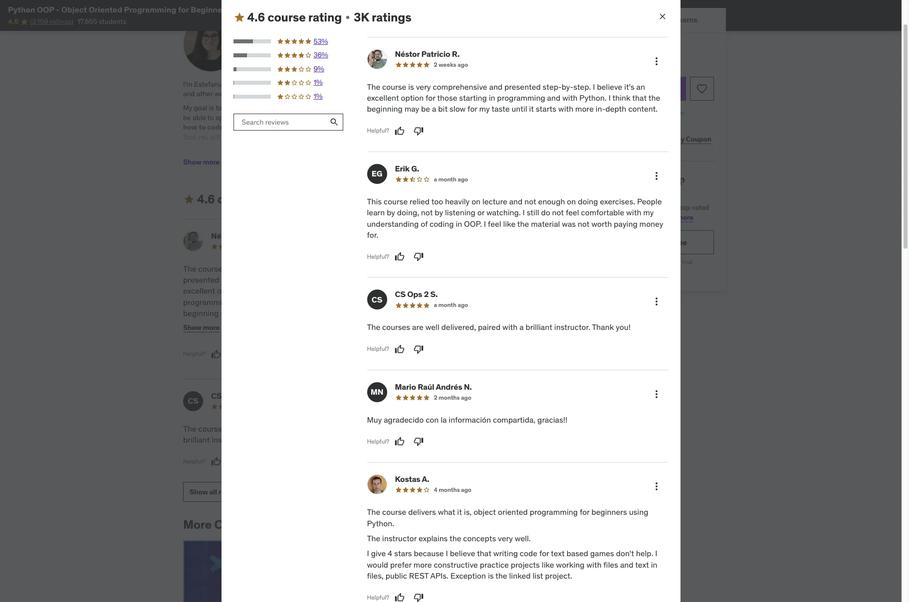 Task type: locate. For each thing, give the bounding box(es) containing it.
a month ago for heavily
[[434, 176, 468, 183]]

not
[[431, 156, 441, 165], [525, 197, 536, 207], [421, 208, 433, 218], [552, 208, 564, 218], [578, 219, 590, 229], [366, 275, 378, 285], [400, 286, 412, 296], [366, 297, 378, 307], [514, 309, 526, 318]]

mark review by cs ops 2 s. as helpful image up show all reviews
[[211, 457, 221, 467]]

months
[[439, 394, 460, 402], [437, 403, 459, 411], [439, 487, 460, 494]]

doing, down mark review by erik g. as helpful image
[[376, 286, 398, 296]]

1 a month ago from the top
[[434, 176, 468, 183]]

buy
[[599, 83, 613, 93]]

and inside . i'm a web developer with experience in python, javascript, html, css, react, and other web technologies.
[[183, 90, 195, 99]]

mark review by néstor patricio r. as helpful image
[[211, 350, 221, 360]]

a inside . i'm a web developer with experience in python, javascript, html, css, react, and other web technologies.
[[288, 80, 292, 89]]

it inside "where you will learn programming and understand it so well that you will be able to apply your knowledge to new situations, projects, and professional opportunities. i know that"
[[463, 103, 468, 112]]

0 horizontal spatial you!
[[273, 435, 288, 445]]

projects,
[[341, 113, 368, 122]]

programming
[[497, 93, 545, 103], [369, 103, 411, 112], [183, 297, 231, 307], [530, 508, 578, 518]]

additional actions for review by cs ops 2 s. image
[[651, 296, 663, 308]]

0 vertical spatial python.
[[580, 93, 607, 103]]

0 vertical spatial this
[[367, 197, 382, 207]]

0 horizontal spatial create
[[224, 103, 244, 112]]

with inside get this course, plus 11,000+ of our top-rated courses, with personal plan.
[[596, 213, 610, 222]]

doing, up "erik g. eg"
[[397, 208, 419, 218]]

the courses are well delivered, paired with a brilliant instructor. thank you! for mark review by mario raúl andrés n. as helpful icon at the bottom left
[[183, 424, 340, 445]]

cs ops 2 s. down mark review by néstor patricio r. as helpful image
[[211, 391, 254, 401]]

all
[[209, 488, 217, 497]]

very for mark review by mario raúl andrés n. as helpful image
[[416, 82, 431, 92]]

1 horizontal spatial thank
[[592, 323, 614, 333]]

agradecido
[[384, 415, 424, 425], [383, 424, 423, 434]]

may up smoother
[[405, 104, 419, 114]]

show more button up mark review by néstor patricio r. as helpful image
[[183, 318, 220, 338]]

xsmall image left 5,173 at the top of the page
[[247, 32, 255, 41]]

code inside the i give 4 stars because i believe that writing code for text based games don't help. i would prefer more constructive practice projects like working with files and text in files, public rest apis. exception is the linked list project.
[[520, 549, 538, 559]]

the inside the courses are well delivered, paired with a brilliant instructor. thank you!
[[183, 424, 196, 434]]

think for mark review by mario raúl andrés n. as unhelpful image
[[613, 93, 631, 103]]

0 horizontal spatial think
[[299, 297, 317, 307]]

create down know
[[473, 123, 493, 132]]

money up mark review by cs ops 2 s. as unhelpful icon
[[414, 320, 438, 330]]

starts for mark review by mario raúl andrés n. as helpful icon at the bottom left
[[190, 320, 210, 330]]

and inside can be challenging, but i'm here to make your journey smoother and to help you create memories that you will never forget about how you learned how to code.
[[424, 123, 436, 132]]

ratings)
[[50, 17, 73, 26]]

1 horizontal spatial enough
[[538, 197, 565, 207]]

raúl
[[418, 382, 434, 392], [417, 391, 433, 401]]

how inside learning how to code
[[183, 123, 197, 132]]

patricio
[[421, 49, 450, 59], [238, 231, 266, 241]]

instructor up reviews
[[275, 18, 305, 27]]

0 horizontal spatial rating
[[258, 192, 292, 207]]

mark review by kostas a. as unhelpful image
[[414, 594, 424, 603]]

1 horizontal spatial here
[[337, 156, 351, 165]]

situations,
[[307, 113, 340, 122]]

our
[[668, 203, 678, 212]]

0 vertical spatial still
[[527, 208, 539, 218]]

html,
[[462, 80, 482, 89]]

0 vertical spatial personal
[[611, 213, 638, 222]]

starting for mark review by mario raúl andrés n. as helpful image
[[459, 93, 487, 103]]

lecture
[[483, 197, 507, 207], [481, 264, 506, 274]]

python. for mark review by mario raúl andrés n. as unhelpful image
[[580, 93, 607, 103]]

was
[[562, 219, 576, 229], [498, 309, 512, 318]]

paired inside the courses are well delivered, paired with a brilliant instructor. thank you!
[[294, 424, 317, 434]]

i'm right questions. on the top left of page
[[326, 156, 335, 165]]

believe for mark review by mario raúl andrés n. as unhelpful icon
[[276, 275, 301, 285]]

1 horizontal spatial paired
[[478, 323, 501, 333]]

people for mark review by mario raúl andrés n. as unhelpful image
[[637, 197, 662, 207]]

1 vertical spatial thank
[[250, 435, 271, 445]]

(3,159 ratings)
[[30, 17, 73, 26]]

create inside can be challenging, but i'm here to make your journey smoother and to help you create memories that you will never forget about how you learned how to code.
[[473, 123, 493, 132]]

con
[[426, 415, 439, 425], [425, 424, 438, 434]]

was for mark review by mario raúl andrés n. as unhelpful icon
[[498, 309, 512, 318]]

relied
[[410, 197, 430, 207], [409, 264, 429, 274]]

1 horizontal spatial people
[[637, 197, 662, 207]]

how down but at the left
[[281, 133, 294, 142]]

eg inside "erik g. eg"
[[370, 236, 381, 246]]

i'm down "new"
[[299, 123, 309, 132]]

lecture for mark review by mario raúl andrés n. as unhelpful icon
[[481, 264, 506, 274]]

delivered, inside the courses are well delivered, paired with a brilliant instructor. thank you!
[[258, 424, 292, 434]]

help down opportunities.
[[445, 123, 459, 132]]

able
[[193, 113, 206, 122]]

text up working
[[551, 549, 565, 559]]

r.
[[452, 49, 460, 59], [268, 231, 276, 241]]

1 vertical spatial delivered,
[[258, 424, 292, 434]]

the course is very comprehensive and presented step-by-step. i believe it's an excellent option for those starting in programming and with python. i think that the beginning may be a bit slow for my taste until it starts with more in-depth content. for mark review by mario raúl andrés n. as helpful icon at the bottom left
[[183, 264, 346, 330]]

0 horizontal spatial those
[[253, 286, 273, 296]]

4
[[434, 487, 438, 494], [388, 549, 393, 559]]

mark review by néstor patricio r. as unhelpful image
[[414, 126, 424, 136]]

erik inside "erik g. eg"
[[394, 231, 409, 241]]

exception
[[451, 571, 486, 581]]

to down udemy
[[352, 156, 359, 165]]

the
[[649, 93, 660, 103], [517, 219, 529, 229], [335, 297, 346, 307], [454, 309, 465, 318], [450, 534, 461, 544], [496, 571, 507, 581]]

1% down the 9%
[[314, 78, 323, 87]]

1 horizontal spatial néstor patricio r.
[[395, 49, 460, 59]]

medium image
[[233, 12, 245, 24]]

4 inside the i give 4 stars because i believe that writing code for text based games don't help. i would prefer more constructive practice projects like working with files and text in files, public rest apis. exception is the linked list project.
[[388, 549, 393, 559]]

are for mark review by mario raúl andrés n. as helpful icon at the bottom left
[[228, 424, 240, 434]]

paying up mark review by erik g. as helpful icon
[[388, 320, 412, 330]]

will up projects, on the top left of page
[[340, 103, 350, 112]]

0 vertical spatial 2 months ago
[[434, 394, 471, 402]]

1 vertical spatial it's
[[303, 275, 313, 285]]

paying down plus
[[614, 219, 638, 229]]

priority
[[419, 146, 442, 155]]

0 horizontal spatial exercises.
[[441, 275, 477, 285]]

it's for mark review by mario raúl andrés n. as unhelpful image
[[624, 82, 635, 92]]

to up the apply
[[216, 103, 222, 112]]

course inside the course delivers what it is, object oriented programming for beginners using python.
[[382, 508, 406, 518]]

enough left get
[[538, 197, 565, 207]]

cs ops 2 s. down mark review by erik g. as unhelpful image
[[395, 290, 438, 300]]

1 vertical spatial well
[[426, 323, 440, 333]]

1 1% button from the top
[[233, 78, 344, 88]]

may up mark review by néstor patricio r. as helpful image
[[221, 309, 235, 318]]

comfortable right get
[[581, 208, 624, 218]]

by- for mark review by mario raúl andrés n. as helpful image
[[562, 82, 574, 92]]

money
[[640, 219, 664, 229], [414, 320, 438, 330]]

new
[[293, 113, 306, 122]]

plan.
[[640, 213, 656, 222]]

0 vertical spatial you!
[[616, 323, 631, 333]]

this course relied too heavily on lecture and not enough on doing exercises.  people learn by doing, not by listening or watching.  i still do not feel comfortable with my understanding of coding in oop.  i feel like the material was not worth paying money for. for mark review by mario raúl andrés n. as unhelpful icon
[[366, 264, 530, 330]]

show more for this course relied too heavily on lecture and not enough on doing exercises.  people learn by doing, not by listening or watching.  i still do not feel comfortable with my understanding of coding in oop.  i feel like the material was not worth paying money for.
[[366, 324, 402, 332]]

with inside the i give 4 stars because i believe that writing code for text based games don't help. i would prefer more constructive practice projects like working with files and text in files, public rest apis. exception is the linked list project.
[[587, 560, 602, 570]]

exercises. for mark review by mario raúl andrés n. as unhelpful image
[[600, 197, 635, 207]]

code up projects
[[520, 549, 538, 559]]

0 horizontal spatial this
[[581, 203, 593, 212]]

doing up the courses,
[[578, 197, 598, 207]]

xsmall image
[[344, 14, 352, 22], [247, 32, 255, 41], [247, 45, 255, 55]]

heavily for mark review by mario raúl andrés n. as unhelpful image
[[445, 197, 470, 207]]

show inside button
[[190, 488, 208, 497]]

n.
[[464, 382, 472, 392], [463, 391, 471, 401]]

your down projects, on the top left of page
[[353, 123, 366, 132]]

your down the i currently have 30,000+ students and 10+ courses on udemy
[[277, 156, 290, 165]]

0 vertical spatial months
[[439, 394, 460, 402]]

month for this course relied too heavily on lecture and not enough on doing exercises.  people learn by doing, not by listening or watching.  i still do not feel comfortable with my understanding of coding in oop.  i feel like the material was not worth paying money for.
[[438, 176, 457, 183]]

con for mark review by mario raúl andrés n. as unhelpful icon
[[425, 424, 438, 434]]

the course is very comprehensive and presented step-by-step. i believe it's an excellent option for those starting in programming and with python. i think that the beginning may be a bit slow for my taste until it starts with more in-depth content.
[[367, 82, 660, 114], [183, 264, 346, 330]]

1 horizontal spatial you!
[[616, 323, 631, 333]]

top up the please
[[407, 146, 418, 155]]

brilliant for mark review by mario raúl andrés n. as helpful image
[[526, 323, 552, 333]]

cassingena
[[334, 518, 400, 533]]

will
[[340, 103, 350, 112], [519, 103, 529, 112], [210, 133, 220, 142]]

learn more
[[657, 213, 694, 222]]

1 horizontal spatial rating
[[308, 9, 342, 25]]

xsmall image for 31,086 students
[[247, 45, 255, 55]]

show more up mark review by néstor patricio r. as helpful image
[[183, 324, 220, 332]]

are for mark review by mario raúl andrés n. as helpful image
[[412, 323, 424, 333]]

1 horizontal spatial néstor
[[395, 49, 420, 59]]

1% up where
[[314, 92, 323, 101]]

oriented
[[498, 508, 528, 518]]

0 horizontal spatial cs ops 2 s.
[[211, 391, 254, 401]]

néstor
[[395, 49, 420, 59], [211, 231, 236, 241]]

currently
[[187, 146, 214, 155]]

how down make
[[334, 133, 347, 142]]

to up the "hesitate" at top
[[450, 146, 456, 155]]

1 horizontal spatial slow
[[450, 104, 466, 114]]

is inside the i give 4 stars because i believe that writing code for text based games don't help. i would prefer more constructive practice projects like working with files and text in files, public rest apis. exception is the linked list project.
[[488, 571, 494, 581]]

show more button up mark review by erik g. as helpful icon
[[366, 318, 402, 338]]

python. inside the course delivers what it is, object oriented programming for beginners using python.
[[367, 519, 394, 529]]

lecture for mark review by mario raúl andrés n. as unhelpful image
[[483, 197, 507, 207]]

g. right you,
[[411, 164, 419, 174]]

this inside get this course, plus 11,000+ of our top-rated courses, with personal plan.
[[581, 203, 593, 212]]

doing, for mark review by mario raúl andrés n. as helpful icon at the bottom left
[[376, 286, 398, 296]]

2 months ago
[[434, 394, 471, 402], [433, 403, 470, 411]]

may
[[405, 104, 419, 114], [221, 309, 235, 318]]

1 horizontal spatial like
[[503, 219, 516, 229]]

xsmall image left 12
[[247, 59, 255, 69]]

subscribe to udemy's top courses
[[568, 174, 685, 199]]

content. for mark review by mario raúl andrés n. as unhelpful image
[[628, 104, 658, 114]]

learn for mark review by mario raúl andrés n. as helpful icon at the bottom left
[[505, 275, 523, 285]]

xsmall image left 31,086
[[247, 45, 255, 55]]

1% button down the 9% button
[[233, 78, 344, 88]]

well inside the courses are well delivered, paired with a brilliant instructor. thank you!
[[242, 424, 256, 434]]

be inside "where you will learn programming and understand it so well that you will be able to apply your knowledge to new situations, projects, and professional opportunities. i know that"
[[183, 113, 191, 122]]

1 vertical spatial may
[[221, 309, 235, 318]]

writer
[[344, 1, 366, 11]]

beginning up journey
[[367, 104, 403, 114]]

python
[[8, 4, 35, 14]]

1 horizontal spatial still
[[527, 208, 539, 218]]

mark review by erik g. as helpful image
[[395, 252, 405, 262]]

for
[[178, 4, 189, 14], [426, 93, 436, 103], [468, 104, 477, 114], [660, 237, 671, 247], [242, 286, 252, 296], [284, 309, 294, 318], [580, 508, 590, 518], [539, 549, 549, 559]]

taste
[[492, 104, 510, 114], [308, 309, 326, 318]]

show more button for the course is very comprehensive and presented step-by-step. i believe it's an excellent option for those starting in programming and with python. i think that the beginning may be a bit slow for my taste until it starts with more in-depth content.
[[183, 318, 220, 338]]

i'm right .
[[277, 80, 287, 89]]

0 horizontal spatial r.
[[268, 231, 276, 241]]

1 vertical spatial eg
[[370, 236, 381, 246]]

4.6
[[247, 9, 265, 25], [8, 17, 18, 26], [263, 18, 273, 27], [197, 192, 215, 207]]

this up the courses,
[[581, 203, 593, 212]]

0 vertical spatial your
[[234, 113, 247, 122]]

0 vertical spatial comprehensive
[[433, 82, 487, 92]]

bit for mark review by mario raúl andrés n. as helpful image
[[438, 104, 448, 114]]

xsmall image
[[247, 18, 255, 28], [247, 59, 255, 69], [222, 159, 230, 167]]

comfortable for mark review by mario raúl andrés n. as unhelpful image
[[581, 208, 624, 218]]

0 vertical spatial slow
[[450, 104, 466, 114]]

this for mark review by mario raúl andrés n. as helpful image
[[367, 197, 382, 207]]

xsmall image for 5,173 reviews
[[247, 32, 255, 41]]

believe
[[597, 82, 623, 92], [276, 275, 301, 285], [450, 549, 475, 559]]

worth for mark review by mario raúl andrés n. as unhelpful icon
[[366, 320, 386, 330]]

more inside the i give 4 stars because i believe that writing code for text based games don't help. i would prefer more constructive practice projects like working with files and text in files, public rest apis. exception is the linked list project.
[[414, 560, 432, 570]]

show for show more button under never
[[183, 158, 202, 167]]

1 vertical spatial the course is very comprehensive and presented step-by-step. i believe it's an excellent option for those starting in programming and with python. i think that the beginning may be a bit slow for my taste until it starts with more in-depth content.
[[183, 264, 346, 330]]

doing down mark review by erik g. as unhelpful image
[[419, 275, 439, 285]]

brilliant for mark review by mario raúl andrés n. as helpful icon at the bottom left
[[183, 435, 210, 445]]

to down able
[[199, 123, 206, 132]]

0 horizontal spatial gracias!!
[[410, 435, 440, 445]]

1 horizontal spatial content.
[[628, 104, 658, 114]]

have inside and my top priority is to support you by answering every single one of your questions. i'm here to help you, so please do not hesitate to ask if you ever have a question during my courses.
[[183, 166, 198, 175]]

la for mark review by mario raúl andrés n. as unhelpful image
[[441, 415, 447, 425]]

mark review by mario raúl andrés n. as helpful image
[[395, 437, 405, 447]]

4.6 course rating
[[247, 9, 342, 25], [197, 192, 292, 207]]

0 vertical spatial 1%
[[314, 78, 323, 87]]

this inside button
[[615, 83, 629, 93]]

beginning for mark review by mario raúl andrés n. as helpful icon at the bottom left
[[183, 309, 219, 318]]

do for mark review by mario raúl andrés n. as unhelpful image
[[541, 208, 550, 218]]

your inside "where you will learn programming and understand it so well that you will be able to apply your knowledge to new situations, projects, and professional opportunities. i know that"
[[234, 113, 247, 122]]

0 vertical spatial instructor
[[257, 1, 292, 11]]

too
[[432, 197, 443, 207], [430, 264, 442, 274]]

or
[[477, 208, 485, 218], [456, 286, 464, 296]]

erik g.
[[395, 164, 419, 174]]

of inside and my top priority is to support you by answering every single one of your questions. i'm here to help you, so please do not hesitate to ask if you ever have a question during my courses.
[[269, 156, 275, 165]]

show for "show all reviews" button at left bottom
[[190, 488, 208, 497]]

4.6 down the python
[[8, 17, 18, 26]]

paired for mark review by mario raúl andrés n. as helpful icon at the bottom left
[[294, 424, 317, 434]]

0 horizontal spatial beginning
[[183, 309, 219, 318]]

1 1% from the top
[[314, 78, 323, 87]]

0 vertical spatial an
[[637, 82, 645, 92]]

relied down "erik g."
[[410, 197, 430, 207]]

mark review by mario raúl andrés n. as unhelpful image
[[414, 437, 424, 447]]

that inside can be challenging, but i'm here to make your journey smoother and to help you create memories that you will never forget about how you learned how to code.
[[183, 133, 196, 142]]

2 horizontal spatial well
[[478, 103, 490, 112]]

paying for mark review by mario raúl andrés n. as unhelpful image
[[614, 219, 638, 229]]

do inside and my top priority is to support you by answering every single one of your questions. i'm here to help you, so please do not hesitate to ask if you ever have a question during my courses.
[[421, 156, 429, 165]]

not inside and my top priority is to support you by answering every single one of your questions. i'm here to help you, so please do not hesitate to ask if you ever have a question during my courses.
[[431, 156, 441, 165]]

1 vertical spatial have
[[183, 166, 198, 175]]

1 vertical spatial until
[[328, 309, 343, 318]]

mark review by cs ops 2 s. as helpful image left mark review by erik g. as unhelpful icon
[[395, 345, 405, 355]]

here
[[310, 123, 324, 132], [337, 156, 351, 165]]

this down you,
[[367, 197, 382, 207]]

1 vertical spatial those
[[253, 286, 273, 296]]

understand
[[426, 103, 462, 112]]

2 a month ago from the top
[[434, 302, 468, 309]]

1 horizontal spatial patricio
[[421, 49, 450, 59]]

1 horizontal spatial help
[[445, 123, 459, 132]]

4.6 right medium image
[[197, 192, 215, 207]]

xsmall image right medium icon
[[247, 18, 255, 28]]

0 vertical spatial paying
[[614, 219, 638, 229]]

don't
[[616, 549, 634, 559]]

comfortable for mark review by mario raúl andrés n. as unhelpful icon
[[395, 297, 438, 307]]

comprehensive for mark review by mario raúl andrés n. as helpful icon at the bottom left
[[249, 264, 303, 274]]

well
[[478, 103, 490, 112], [426, 323, 440, 333], [242, 424, 256, 434]]

show more down currently
[[183, 158, 220, 167]]

programming inside the course delivers what it is, object oriented programming for beginners using python.
[[530, 508, 578, 518]]

2 1% from the top
[[314, 92, 323, 101]]

1 horizontal spatial an
[[637, 82, 645, 92]]

heavily for mark review by mario raúl andrés n. as unhelpful icon
[[444, 264, 469, 274]]

0 vertical spatial option
[[401, 93, 424, 103]]

1 horizontal spatial do
[[520, 286, 529, 296]]

0 horizontal spatial material
[[467, 309, 496, 318]]

courses.
[[266, 166, 293, 175]]

games
[[590, 549, 614, 559]]

instructor
[[382, 534, 417, 544]]

mark review by erik g. as unhelpful image
[[413, 350, 423, 360]]

0 horizontal spatial bit
[[254, 309, 264, 318]]

for inside the course delivers what it is, object oriented programming for beginners using python.
[[580, 508, 590, 518]]

step-
[[543, 82, 562, 92], [221, 275, 240, 285]]

option
[[401, 93, 424, 103], [217, 286, 240, 296]]

help down udemy
[[360, 156, 374, 165]]

wishlist image
[[696, 83, 708, 95]]

top
[[407, 146, 418, 155], [669, 174, 685, 186]]

9% button
[[233, 64, 344, 74]]

1 vertical spatial help
[[360, 156, 374, 165]]

1 vertical spatial students
[[262, 146, 292, 155]]

well for mark review by mario raúl andrés n. as unhelpful icon
[[242, 424, 256, 434]]

0 vertical spatial step-
[[543, 82, 562, 92]]

1 vertical spatial ops
[[223, 391, 238, 401]]

instructor. inside the courses are well delivered, paired with a brilliant instructor. thank you!
[[212, 435, 248, 445]]

1 vertical spatial starts
[[190, 320, 210, 330]]

projects
[[511, 560, 540, 570]]

so up know
[[469, 103, 477, 112]]

show more button down never
[[183, 153, 230, 173]]

1 horizontal spatial are
[[412, 323, 424, 333]]

by-
[[562, 82, 574, 92], [240, 275, 252, 285]]

code inside learning how to code
[[207, 123, 224, 132]]

the
[[367, 82, 380, 92], [183, 264, 196, 274], [367, 323, 380, 333], [183, 424, 196, 434], [367, 508, 380, 518], [367, 534, 380, 544]]

starting for mark review by mario raúl andrés n. as helpful icon at the bottom left
[[275, 286, 303, 296]]

by inside and my top priority is to support you by answering every single one of your questions. i'm here to help you, so please do not hesitate to ask if you ever have a question during my courses.
[[497, 146, 504, 155]]

4.6 course rating down "during"
[[197, 192, 292, 207]]

like inside the i give 4 stars because i believe that writing code for text based games don't help. i would prefer more constructive practice projects like working with files and text in files, public rest apis. exception is the linked list project.
[[542, 560, 554, 570]]

0 vertical spatial mark review by cs ops 2 s. as helpful image
[[395, 345, 405, 355]]

rating up the 53%
[[308, 9, 342, 25]]

0 horizontal spatial will
[[210, 133, 220, 142]]

like for mark review by mario raúl andrés n. as unhelpful icon
[[439, 309, 452, 318]]

(3,159
[[30, 17, 48, 26]]

presented for mark review by mario raúl andrés n. as helpful icon at the bottom left
[[183, 275, 219, 285]]

muy agradecido con la información compartida, gracias!! for mark review by mario raúl andrés n. as unhelpful icon
[[366, 424, 490, 445]]

your down my goal is to create engaging courses
[[234, 113, 247, 122]]

watching.
[[487, 208, 521, 218], [465, 286, 500, 296]]

thank for mark review by mario raúl andrés n. as unhelpful icon
[[250, 435, 271, 445]]

so inside and my top priority is to support you by answering every single one of your questions. i'm here to help you, so please do not hesitate to ask if you ever have a question during my courses.
[[390, 156, 397, 165]]

muy agradecido con la información compartida, gracias!! for mark review by mario raúl andrés n. as unhelpful image
[[367, 415, 568, 425]]

0 horizontal spatial presented
[[183, 275, 219, 285]]

1 vertical spatial content.
[[282, 320, 312, 330]]

0 vertical spatial starts
[[536, 104, 557, 114]]

it's for mark review by mario raúl andrés n. as unhelpful icon
[[303, 275, 313, 285]]

create up the apply
[[224, 103, 244, 112]]

erik right you,
[[395, 164, 410, 174]]

brilliant inside the courses are well delivered, paired with a brilliant instructor. thank you!
[[183, 435, 210, 445]]

i'm inside can be challenging, but i'm here to make your journey smoother and to help you create memories that you will never forget about how you learned how to code.
[[299, 123, 309, 132]]

0 horizontal spatial still
[[506, 286, 518, 296]]

in-
[[596, 104, 606, 114], [250, 320, 260, 330]]

enough for mark review by mario raúl andrés n. as unhelpful image
[[538, 197, 565, 207]]

you down but at the left
[[296, 133, 307, 142]]

anytime
[[641, 271, 662, 279]]

0 horizontal spatial comfortable
[[395, 297, 438, 307]]

and my top priority is to support you by answering every single one of your questions. i'm here to help you, so please do not hesitate to ask if you ever have a question during my courses.
[[183, 146, 522, 175]]

4 up delivers
[[434, 487, 438, 494]]

may for mark review by mario raúl andrés n. as helpful icon at the bottom left
[[221, 309, 235, 318]]

have down answering
[[183, 166, 198, 175]]

personal up the $16.58
[[608, 237, 641, 247]]

apis.
[[430, 571, 449, 581]]

students down python oop - object oriented programming for beginners
[[99, 17, 126, 26]]

g. for erik g. eg
[[410, 231, 418, 241]]

0 horizontal spatial excellent
[[183, 286, 215, 296]]

linked
[[509, 571, 531, 581]]

1 vertical spatial very
[[232, 264, 247, 274]]

questions.
[[292, 156, 324, 165]]

help inside can be challenging, but i'm here to make your journey smoother and to help you create memories that you will never forget about how you learned how to code.
[[445, 123, 459, 132]]

0 vertical spatial relied
[[410, 197, 430, 207]]

helpful?
[[367, 127, 389, 134], [367, 253, 389, 260], [367, 346, 389, 353], [183, 350, 205, 358], [366, 350, 388, 358], [367, 438, 389, 446], [183, 458, 205, 466], [366, 458, 388, 466], [367, 594, 389, 602]]

this course relied too heavily on lecture and not enough on doing exercises.  people learn by doing, not by listening or watching.  i still do not feel comfortable with my understanding of coding in oop.  i feel like the material was not worth paying money for. for mark review by mario raúl andrés n. as unhelpful image
[[367, 197, 664, 240]]

you
[[327, 103, 338, 112], [506, 103, 517, 112], [461, 123, 472, 132], [197, 133, 209, 142], [296, 133, 307, 142], [484, 146, 495, 155], [496, 156, 507, 165]]

python. for mark review by mario raúl andrés n. as unhelpful icon
[[265, 297, 293, 307]]

the inside the course delivers what it is, object oriented programming for beginners using python.
[[367, 508, 380, 518]]

rating down courses.
[[258, 192, 292, 207]]

show all reviews
[[190, 488, 243, 497]]

1 horizontal spatial starts
[[536, 104, 557, 114]]

1 horizontal spatial your
[[277, 156, 290, 165]]

personal inside get this course, plus 11,000+ of our top-rated courses, with personal plan.
[[611, 213, 638, 222]]

material
[[531, 219, 560, 229], [467, 309, 496, 318]]

0 horizontal spatial or
[[456, 286, 464, 296]]

g. inside "erik g. eg"
[[410, 231, 418, 241]]

you! for mark review by mario raúl andrés n. as unhelpful image
[[616, 323, 631, 333]]

this right buy
[[615, 83, 629, 93]]

1 horizontal spatial presented
[[505, 82, 541, 92]]

2 vertical spatial xsmall image
[[247, 45, 255, 55]]

is inside and my top priority is to support you by answering every single one of your questions. i'm here to help you, so please do not hesitate to ask if you ever have a question during my courses.
[[443, 146, 448, 155]]

1 vertical spatial this
[[581, 203, 593, 212]]

teaching
[[245, 80, 274, 89]]

top right additional actions for review by erik g. icon on the right of the page
[[669, 174, 685, 186]]

0 vertical spatial beginning
[[367, 104, 403, 114]]

listening for mark review by mario raúl andrés n. as unhelpful icon
[[424, 286, 455, 296]]

option for mark review by mario raúl andrés n. as helpful image
[[401, 93, 424, 103]]

money down 11,000+
[[640, 219, 664, 229]]

here down can be challenging, but i'm here to make your journey smoother and to help you create memories that you will never forget about how you learned how to code.
[[337, 156, 351, 165]]

4 right give
[[388, 549, 393, 559]]

0 horizontal spatial by-
[[240, 275, 252, 285]]

in inside the i give 4 stars because i believe that writing code for text based games don't help. i would prefer more constructive practice projects like working with files and text in files, public rest apis. exception is the linked list project.
[[651, 560, 658, 570]]

courses inside the courses are well delivered, paired with a brilliant instructor. thank you!
[[198, 424, 226, 434]]

personal down plus
[[611, 213, 638, 222]]

here up the learned
[[310, 123, 324, 132]]

0 horizontal spatial starts
[[190, 320, 210, 330]]

0 vertical spatial have
[[216, 146, 231, 155]]

exercises.
[[600, 197, 635, 207], [441, 275, 477, 285]]

helpful? for mark review by erik g. as helpful image
[[367, 253, 389, 260]]

0 horizontal spatial top
[[407, 146, 418, 155]]

close modal image
[[658, 11, 668, 21]]

1% button down the web
[[233, 92, 344, 102]]

here inside can be challenging, but i'm here to make your journey smoother and to help you create memories that you will never forget about how you learned how to code.
[[310, 123, 324, 132]]

bit
[[438, 104, 448, 114], [254, 309, 264, 318]]

la
[[441, 415, 447, 425], [440, 424, 446, 434]]

Search reviews text field
[[233, 114, 326, 131]]

show more up mark review by erik g. as helpful icon
[[366, 324, 402, 332]]

are inside the courses are well delivered, paired with a brilliant instructor. thank you!
[[228, 424, 240, 434]]

help
[[445, 123, 459, 132], [360, 156, 374, 165]]

gracias!! for mark review by mario raúl andrés n. as unhelpful icon
[[410, 435, 440, 445]]

0 horizontal spatial mark review by cs ops 2 s. as helpful image
[[211, 457, 221, 467]]

2
[[434, 61, 437, 68], [424, 290, 429, 300], [240, 391, 245, 401], [434, 394, 437, 402], [433, 403, 436, 411]]

erik for erik g. eg
[[394, 231, 409, 241]]

will left never
[[210, 133, 220, 142]]

worth for mark review by mario raúl andrés n. as unhelpful image
[[592, 219, 612, 229]]

1 vertical spatial beginning
[[183, 309, 219, 318]]

plan
[[642, 237, 659, 247]]

g. up mark review by erik g. as unhelpful image
[[410, 231, 418, 241]]

relied for mark review by mario raúl andrés n. as unhelpful icon
[[409, 264, 429, 274]]

memories
[[495, 123, 526, 132]]

0 vertical spatial it's
[[624, 82, 635, 92]]

1 vertical spatial understanding
[[469, 297, 521, 307]]

compartida, for mark review by mario raúl andrés n. as unhelpful icon
[[366, 435, 408, 445]]

1 vertical spatial courses
[[214, 518, 260, 533]]

i inside "where you will learn programming and understand it so well that you will be able to apply your knowledge to new situations, projects, and professional opportunities. i know that"
[[469, 113, 470, 122]]

slow for mark review by mario raúl andrés n. as helpful icon at the bottom left
[[266, 309, 282, 318]]

relied down mark review by erik g. as unhelpful image
[[409, 264, 429, 274]]

you up learning
[[506, 103, 517, 112]]

that
[[632, 93, 647, 103], [492, 103, 505, 112], [490, 113, 503, 122], [183, 133, 196, 142], [318, 297, 333, 307], [477, 549, 492, 559]]

xsmall image down writer
[[344, 14, 352, 22]]

will up learning
[[519, 103, 529, 112]]

taste for mark review by mario raúl andrés n. as unhelpful icon
[[308, 309, 326, 318]]

python oop - object oriented programming for beginners
[[8, 4, 230, 14]]

0 vertical spatial erik
[[395, 164, 410, 174]]

beginning up mark review by néstor patricio r. as helpful image
[[183, 309, 219, 318]]

comfortable down mark review by erik g. as unhelpful image
[[395, 297, 438, 307]]

coding for mark review by mario raúl andrés n. as unhelpful image
[[430, 219, 454, 229]]

presented for mark review by mario raúl andrés n. as helpful image
[[505, 82, 541, 92]]

to left udemy's
[[617, 174, 626, 186]]

and inside the i give 4 stars because i believe that writing code for text based games don't help. i would prefer more constructive practice projects like working with files and text in files, public rest apis. exception is the linked list project.
[[620, 560, 634, 570]]

rating for eg
[[258, 192, 292, 207]]

4.6 course rating up reviews
[[247, 9, 342, 25]]

have up every
[[216, 146, 231, 155]]

teams tab list
[[556, 8, 726, 33]]

1 vertical spatial xsmall image
[[247, 59, 255, 69]]

reviews
[[281, 32, 306, 41]]

1 vertical spatial compartida,
[[366, 435, 408, 445]]

0 vertical spatial by-
[[562, 82, 574, 92]]

g. for erik g.
[[411, 164, 419, 174]]

1 vertical spatial paying
[[388, 320, 412, 330]]

0 vertical spatial 1% button
[[233, 78, 344, 88]]

you up if
[[484, 146, 495, 155]]

coding for mark review by mario raúl andrés n. as unhelpful icon
[[366, 309, 390, 318]]

how down able
[[183, 123, 197, 132]]

mark review by cs ops 2 s. as helpful image
[[395, 345, 405, 355], [211, 457, 221, 467]]

0 horizontal spatial compartida,
[[366, 435, 408, 445]]

courses down 31,086 students
[[272, 59, 297, 68]]

this down "erik g. eg"
[[366, 264, 381, 274]]

experience
[[358, 80, 392, 89]]

1 horizontal spatial beginning
[[367, 104, 403, 114]]

the inside the i give 4 stars because i believe that writing code for text based games don't help. i would prefer more constructive practice projects like working with files and text in files, public rest apis. exception is the linked list project.
[[496, 571, 507, 581]]

text down help.
[[635, 560, 649, 570]]



Task type: describe. For each thing, give the bounding box(es) containing it.
i currently have 30,000+ students and 10+ courses on udemy
[[183, 146, 382, 155]]

programming inside "where you will learn programming and understand it so well that you will be able to apply your knowledge to new situations, projects, and professional opportunities. i know that"
[[369, 103, 411, 112]]

additional actions for review by néstor patricio r. image
[[651, 55, 663, 67]]

bit for mark review by mario raúl andrés n. as helpful icon at the bottom left
[[254, 309, 264, 318]]

0 vertical spatial students
[[99, 17, 126, 26]]

a inside and my top priority is to support you by answering every single one of your questions. i'm here to help you, so please do not hesitate to ask if you ever have a question during my courses.
[[200, 166, 203, 175]]

with inside the courses are well delivered, paired with a brilliant instructor. thank you!
[[319, 424, 334, 434]]

to inside learning how to code
[[199, 123, 206, 132]]

web
[[215, 90, 228, 99]]

think for mark review by mario raúl andrés n. as unhelpful icon
[[299, 297, 317, 307]]

30-day money-back guarantee
[[599, 109, 684, 116]]

watching. for mark review by mario raúl andrés n. as unhelpful image
[[487, 208, 521, 218]]

udemy's
[[628, 174, 668, 186]]

xsmall image for 12 courses
[[247, 59, 255, 69]]

doing for mark review by mario raúl andrés n. as unhelpful image
[[578, 197, 598, 207]]

my
[[183, 103, 192, 112]]

give
[[371, 549, 386, 559]]

well.
[[515, 534, 531, 544]]

money-
[[620, 109, 641, 116]]

additional actions for review by mario raúl andrés n. image
[[651, 389, 663, 401]]

using
[[629, 508, 649, 518]]

those for mark review by mario raúl andrés n. as helpful image
[[437, 93, 457, 103]]

still for mark review by mario raúl andrés n. as unhelpful icon
[[506, 286, 518, 296]]

4.6 up 5,173 at the top of the page
[[263, 18, 273, 27]]

oop. for mark review by mario raúl andrés n. as unhelpful image
[[464, 219, 482, 229]]

1 horizontal spatial how
[[281, 133, 294, 142]]

in inside . i'm a web developer with experience in python, javascript, html, css, react, and other web technologies.
[[394, 80, 399, 89]]

please
[[399, 156, 419, 165]]

believe inside the i give 4 stars because i believe that writing code for text based games don't help. i would prefer more constructive practice projects like working with files and text in files, public rest apis. exception is the linked list project.
[[450, 549, 475, 559]]

will inside can be challenging, but i'm here to make your journey smoother and to help you create memories that you will never forget about how you learned how to code.
[[210, 133, 220, 142]]

is,
[[464, 508, 472, 518]]

mark review by kostas a. as helpful image
[[395, 594, 405, 603]]

months for mark review by mario raúl andrés n. as unhelpful image
[[439, 394, 460, 402]]

with inside . i'm a web developer with experience in python, javascript, html, css, react, and other web technologies.
[[343, 80, 356, 89]]

subscribe
[[568, 174, 615, 186]]

2 horizontal spatial how
[[334, 133, 347, 142]]

31,086
[[263, 45, 284, 54]]

0 vertical spatial xsmall image
[[344, 14, 352, 22]]

erik g. eg
[[370, 231, 418, 246]]

2 horizontal spatial very
[[498, 534, 513, 544]]

ratings
[[372, 9, 412, 25]]

con for mark review by mario raúl andrés n. as unhelpful image
[[426, 415, 439, 425]]

here inside and my top priority is to support you by answering every single one of your questions. i'm here to help you, so please do not hesitate to ask if you ever have a question during my courses.
[[337, 156, 351, 165]]

in- for mark review by mario raúl andrés n. as unhelpful icon
[[250, 320, 260, 330]]

you down opportunities.
[[461, 123, 472, 132]]

to inside subscribe to udemy's top courses
[[617, 174, 626, 186]]

1 vertical spatial months
[[437, 403, 459, 411]]

i'm left estefania.
[[183, 80, 192, 89]]

hesitate
[[443, 156, 468, 165]]

try
[[595, 237, 606, 247]]

10+
[[307, 146, 319, 155]]

0 horizontal spatial patricio
[[238, 231, 266, 241]]

gracias!! for mark review by mario raúl andrés n. as unhelpful image
[[538, 415, 568, 425]]

every
[[217, 156, 234, 165]]

or for mark review by mario raúl andrés n. as unhelpful icon
[[456, 286, 464, 296]]

question
[[205, 166, 232, 175]]

ago for heavily
[[458, 176, 468, 183]]

working
[[556, 560, 585, 570]]

still for mark review by mario raúl andrés n. as unhelpful image
[[527, 208, 539, 218]]

reviews
[[218, 488, 243, 497]]

courses,
[[568, 213, 595, 222]]

can
[[225, 123, 237, 132]]

material for mark review by mario raúl andrés n. as unhelpful image
[[531, 219, 560, 229]]

well inside "where you will learn programming and understand it so well that you will be able to apply your knowledge to new situations, projects, and professional opportunities. i know that"
[[478, 103, 490, 112]]

get this course, plus 11,000+ of our top-rated courses, with personal plan.
[[568, 203, 709, 222]]

excellent for mark review by mario raúl andrés n. as helpful icon at the bottom left
[[183, 286, 215, 296]]

mark review by erik g. as helpful image
[[394, 350, 404, 360]]

1 vertical spatial néstor
[[211, 231, 236, 241]]

delivered, for mark review by mario raúl andrés n. as helpful icon at the bottom left
[[258, 424, 292, 434]]

31,086 students
[[263, 45, 314, 54]]

oop. for mark review by mario raúl andrés n. as unhelpful icon
[[400, 309, 418, 318]]

list
[[533, 571, 543, 581]]

.
[[274, 80, 276, 89]]

mark review by mario raúl andrés n. as unhelpful image
[[413, 457, 423, 467]]

la for mark review by mario raúl andrés n. as unhelpful icon
[[440, 424, 446, 434]]

learning
[[504, 113, 532, 122]]

medium image
[[183, 194, 195, 206]]

1 vertical spatial personal
[[608, 237, 641, 247]]

would
[[367, 560, 388, 570]]

if
[[490, 156, 494, 165]]

depth for mark review by mario raúl andrés n. as unhelpful image
[[606, 104, 627, 114]]

1 horizontal spatial text
[[635, 560, 649, 570]]

ago for comprehensive
[[458, 61, 468, 68]]

helpful? for mark review by mario raúl andrés n. as helpful icon at the bottom left
[[366, 458, 388, 466]]

help inside and my top priority is to support you by answering every single one of your questions. i'm here to help you, so please do not hesitate to ask if you ever have a question during my courses.
[[360, 156, 374, 165]]

in- for mark review by mario raúl andrés n. as unhelpful image
[[596, 104, 606, 114]]

1 vertical spatial cs ops 2 s.
[[211, 391, 254, 401]]

0 vertical spatial néstor
[[395, 49, 420, 59]]

courses for 12
[[272, 59, 297, 68]]

code.
[[356, 133, 373, 142]]

mark review by mario raúl andrés n. as helpful image
[[394, 457, 404, 467]]

months for mark review by kostas a. as unhelpful image
[[439, 487, 460, 494]]

4.6 instructor rating
[[263, 18, 327, 27]]

files,
[[367, 571, 384, 581]]

i'm estefania. i love teaching
[[183, 80, 274, 89]]

other
[[197, 90, 213, 99]]

5,173
[[263, 32, 279, 41]]

1% for first 1% button from the bottom of the page
[[314, 92, 323, 101]]

more
[[183, 518, 212, 533]]

to right able
[[208, 113, 214, 122]]

apply
[[216, 113, 232, 122]]

your inside can be challenging, but i'm here to make your journey smoother and to help you create memories that you will never forget about how you learned how to code.
[[353, 123, 366, 132]]

react,
[[501, 80, 521, 89]]

mark review by erik g. as unhelpful image
[[414, 252, 424, 262]]

beginners
[[592, 508, 627, 518]]

estefania cassingena navone link
[[279, 518, 444, 533]]

1 horizontal spatial ops
[[407, 290, 422, 300]]

2 horizontal spatial will
[[519, 103, 529, 112]]

learn
[[657, 213, 675, 222]]

material for mark review by mario raúl andrés n. as unhelpful icon
[[467, 309, 496, 318]]

know
[[472, 113, 489, 122]]

concepts
[[463, 534, 496, 544]]

additional actions for review by erik g. image
[[651, 170, 663, 182]]

comprehensive for mark review by mario raúl andrés n. as helpful image
[[433, 82, 487, 92]]

1% for second 1% button from the bottom of the page
[[314, 78, 323, 87]]

17,655
[[77, 17, 97, 26]]

this for buy
[[615, 83, 629, 93]]

rating for the course is very comprehensive and presented step-by-step. i believe it's an excellent option for those starting in programming and with python. i think that the beginning may be a bit slow for my taste until it starts with more in-depth content.
[[308, 9, 342, 25]]

0 vertical spatial create
[[224, 103, 244, 112]]

top inside and my top priority is to support you by answering every single one of your questions. i'm here to help you, so please do not hesitate to ask if you ever have a question during my courses.
[[407, 146, 418, 155]]

that inside the i give 4 stars because i believe that writing code for text based games don't help. i would prefer more constructive practice projects like working with files and text in files, public rest apis. exception is the linked list project.
[[477, 549, 492, 559]]

12 courses
[[263, 59, 297, 68]]

additional actions for review by kostas a. image
[[651, 481, 663, 493]]

try personal plan for free
[[595, 237, 687, 247]]

but
[[287, 123, 298, 132]]

where
[[306, 103, 325, 112]]

single
[[235, 156, 254, 165]]

beginners
[[191, 4, 230, 14]]

submit search image
[[329, 117, 339, 127]]

0 vertical spatial 4
[[434, 487, 438, 494]]

understanding for mark review by mario raúl andrés n. as unhelpful icon
[[469, 297, 521, 307]]

you,
[[376, 156, 388, 165]]

plus
[[619, 203, 632, 212]]

step- for mark review by mario raúl andrés n. as helpful icon at the bottom left
[[221, 275, 240, 285]]

course,
[[595, 203, 617, 212]]

to down support
[[470, 156, 476, 165]]

4.6 course rating for eg
[[197, 192, 292, 207]]

may for mark review by mario raúl andrés n. as helpful image
[[405, 104, 419, 114]]

delivers
[[408, 508, 436, 518]]

0 vertical spatial patricio
[[421, 49, 450, 59]]

exercises. for mark review by mario raúl andrés n. as unhelpful icon
[[441, 275, 477, 285]]

an for mark review by mario raúl andrés n. as unhelpful image
[[637, 82, 645, 92]]

of inside get this course, plus 11,000+ of our top-rated courses, with personal plan.
[[660, 203, 666, 212]]

where you will learn programming and understand it so well that you will be able to apply your knowledge to new situations, projects, and professional opportunities. i know that
[[183, 103, 529, 122]]

doing for mark review by mario raúl andrés n. as unhelpful icon
[[419, 275, 439, 285]]

learn inside "where you will learn programming and understand it so well that you will be able to apply your knowledge to new situations, projects, and professional opportunities. i know that"
[[352, 103, 367, 112]]

people for mark review by mario raúl andrés n. as unhelpful icon
[[478, 275, 503, 285]]

estefania.
[[194, 80, 225, 89]]

estefania cassingena navone image
[[183, 16, 239, 72]]

prefer
[[390, 560, 412, 570]]

xsmall image inside show more button
[[222, 159, 230, 167]]

1 horizontal spatial r.
[[452, 49, 460, 59]]

course inside button
[[631, 83, 656, 93]]

those for mark review by mario raúl andrés n. as helpful icon at the bottom left
[[253, 286, 273, 296]]

a month ago for delivered,
[[434, 302, 468, 309]]

so inside "where you will learn programming and understand it so well that you will be able to apply your knowledge to new situations, projects, and professional opportunities. i know that"
[[469, 103, 477, 112]]

53%
[[314, 37, 328, 46]]

to down opportunities.
[[437, 123, 444, 132]]

to down situations, on the left top of the page
[[326, 123, 332, 132]]

depth for mark review by mario raúl andrés n. as unhelpful icon
[[260, 320, 280, 330]]

to down make
[[348, 133, 355, 142]]

engaging
[[245, 103, 277, 112]]

well for mark review by mario raúl andrés n. as unhelpful image
[[426, 323, 440, 333]]

listening for mark review by mario raúl andrés n. as unhelpful image
[[445, 208, 476, 218]]

rated
[[693, 203, 709, 212]]

you up currently
[[197, 133, 209, 142]]

9%
[[314, 64, 324, 73]]

0 vertical spatial text
[[551, 549, 565, 559]]

get
[[568, 203, 580, 212]]

-
[[56, 4, 59, 14]]

be inside can be challenging, but i'm here to make your journey smoother and to help you create memories that you will never forget about how you learned how to code.
[[238, 123, 246, 132]]

agradecido for mark review by mario raúl andrés n. as helpful image
[[384, 415, 424, 425]]

software
[[183, 1, 215, 11]]

technologies.
[[229, 90, 271, 99]]

1 horizontal spatial s.
[[430, 290, 438, 300]]

the courses are well delivered, paired with a brilliant instructor. thank you! for mark review by mario raúl andrés n. as helpful image
[[367, 323, 631, 333]]

the instructor explains the concepts very well.
[[367, 534, 531, 544]]

0 vertical spatial néstor patricio r.
[[395, 49, 460, 59]]

help.
[[636, 549, 654, 559]]

show all reviews button
[[183, 483, 250, 503]]

1 horizontal spatial will
[[340, 103, 350, 112]]

17,655 students
[[77, 17, 126, 26]]

0 vertical spatial eg
[[372, 169, 382, 179]]

1 vertical spatial r.
[[268, 231, 276, 241]]

courses inside subscribe to udemy's top courses
[[568, 186, 604, 199]]

starts for mark review by mario raúl andrés n. as helpful image
[[536, 104, 557, 114]]

slow for mark review by mario raúl andrés n. as helpful image
[[450, 104, 466, 114]]

content. for mark review by mario raúl andrés n. as unhelpful icon
[[282, 320, 312, 330]]

0 horizontal spatial néstor patricio r.
[[211, 231, 276, 241]]

object
[[474, 508, 496, 518]]

taste for mark review by mario raúl andrés n. as unhelpful image
[[492, 104, 510, 114]]

month for the courses are well delivered, paired with a brilliant instructor. thank you!
[[438, 302, 457, 309]]

my goal is to create engaging courses
[[183, 103, 304, 112]]

1 vertical spatial s.
[[247, 391, 254, 401]]

helpful? for mark review by erik g. as helpful icon
[[366, 350, 388, 358]]

doing, for mark review by mario raúl andrés n. as helpful image
[[397, 208, 419, 218]]

your inside and my top priority is to support you by answering every single one of your questions. i'm here to help you, so please do not hesitate to ask if you ever have a question during my courses.
[[277, 156, 290, 165]]

mark review by néstor patricio r. as helpful image
[[395, 126, 405, 136]]

12
[[263, 59, 270, 68]]

4.6 course rating for the course is very comprehensive and presented step-by-step. i believe it's an excellent option for those starting in programming and with python. i think that the beginning may be a bit slow for my taste until it starts with more in-depth content.
[[247, 9, 342, 25]]

per
[[639, 259, 648, 266]]

30-
[[599, 109, 609, 116]]

practice
[[480, 560, 509, 570]]

support
[[458, 146, 482, 155]]

agradecido for mark review by mario raúl andrés n. as helpful icon at the bottom left
[[383, 424, 423, 434]]

starting at $16.58 per month after trial cancel anytime
[[590, 259, 693, 279]]

very for mark review by mario raúl andrés n. as helpful icon at the bottom left
[[232, 264, 247, 274]]

3k ratings
[[354, 9, 412, 25]]

oop
[[37, 4, 54, 14]]

for inside the i give 4 stars because i believe that writing code for text based games don't help. i would prefer more constructive practice projects like working with files and text in files, public rest apis. exception is the linked list project.
[[539, 549, 549, 559]]

you right if
[[496, 156, 507, 165]]

1 vertical spatial instructor
[[275, 18, 305, 27]]

you! for mark review by mario raúl andrés n. as unhelpful icon
[[273, 435, 288, 445]]

show more inside button
[[183, 158, 220, 167]]

helpful? for mark review by kostas a. as helpful icon
[[367, 594, 389, 602]]

buy this course button
[[568, 77, 686, 101]]

mark review by cs ops 2 s. as unhelpful image
[[414, 345, 424, 355]]

and inside and my top priority is to support you by answering every single one of your questions. i'm here to help you, so please do not hesitate to ask if you ever have a question during my courses.
[[383, 146, 395, 155]]

relied for mark review by mario raúl andrés n. as unhelpful image
[[410, 197, 430, 207]]

0 vertical spatial cs ops 2 s.
[[395, 290, 438, 300]]

this for mark review by mario raúl andrés n. as helpful icon at the bottom left
[[366, 264, 381, 274]]

the course is very comprehensive and presented step-by-step. i believe it's an excellent option for those starting in programming and with python. i think that the beginning may be a bit slow for my taste until it starts with more in-depth content. for mark review by mario raúl andrés n. as helpful image
[[367, 82, 660, 114]]

explains
[[419, 534, 448, 544]]

learned
[[309, 133, 332, 142]]

i'm inside and my top priority is to support you by answering every single one of your questions. i'm here to help you, so please do not hesitate to ask if you ever have a question during my courses.
[[326, 156, 335, 165]]

show more for the course is very comprehensive and presented step-by-step. i believe it's an excellent option for those starting in programming and with python. i think that the beginning may be a bit slow for my taste until it starts with more in-depth content.
[[183, 324, 220, 332]]

it inside the course delivers what it is, object oriented programming for beginners using python.
[[457, 508, 462, 518]]

to up but at the left
[[285, 113, 291, 122]]

helpful? for mark review by néstor patricio r. as helpful icon in the top of the page
[[367, 127, 389, 134]]

2 1% button from the top
[[233, 92, 344, 102]]

a inside the courses are well delivered, paired with a brilliant instructor. thank you!
[[336, 424, 340, 434]]

apply coupon
[[666, 135, 712, 144]]

you up situations, on the left top of the page
[[327, 103, 338, 112]]

1 vertical spatial 2 months ago
[[433, 403, 470, 411]]

4.6 right medium icon
[[247, 9, 265, 25]]

oriented
[[89, 4, 122, 14]]

month inside starting at $16.58 per month after trial cancel anytime
[[650, 259, 667, 266]]

do for mark review by mario raúl andrés n. as unhelpful icon
[[520, 286, 529, 296]]

web
[[294, 80, 308, 89]]

challenging,
[[248, 123, 286, 132]]

i'm inside . i'm a web developer with experience in python, javascript, html, css, react, and other web technologies.
[[277, 80, 287, 89]]

step. for mark review by mario raúl andrés n. as unhelpful image
[[574, 82, 591, 92]]

about
[[262, 133, 280, 142]]

top inside subscribe to udemy's top courses
[[669, 174, 685, 186]]

an for mark review by mario raúl andrés n. as unhelpful icon
[[315, 275, 324, 285]]

enough for mark review by mario raúl andrés n. as unhelpful icon
[[380, 275, 406, 285]]

writing
[[493, 549, 518, 559]]

one
[[256, 156, 267, 165]]



Task type: vqa. For each thing, say whether or not it's contained in the screenshot.


